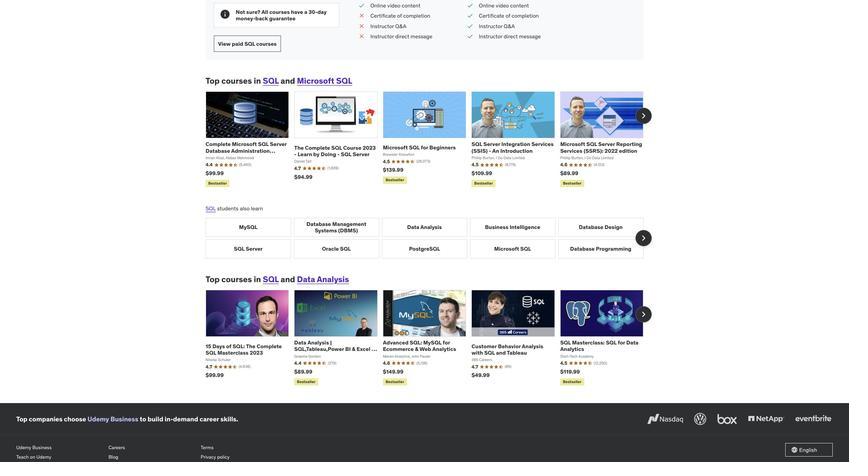 Task type: vqa. For each thing, say whether or not it's contained in the screenshot.
Carousel element to the bottom
yes



Task type: locate. For each thing, give the bounding box(es) containing it.
3 carousel element from the top
[[206, 290, 652, 387]]

| right excel
[[372, 346, 373, 353]]

0 horizontal spatial the
[[246, 343, 256, 350]]

1 horizontal spatial certificate
[[479, 12, 505, 19]]

2 carousel element from the top
[[206, 218, 652, 259]]

2 direct from the left
[[504, 33, 518, 40]]

0 vertical spatial course
[[343, 144, 362, 151]]

view paid sql courses link
[[214, 36, 281, 52]]

1 content from the left
[[402, 2, 421, 9]]

services left (ssrs):
[[561, 147, 583, 154]]

q&a
[[395, 23, 407, 29], [504, 23, 515, 29]]

and for microsoft sql
[[281, 76, 295, 86]]

view
[[218, 40, 231, 47]]

2 horizontal spatial business
[[485, 224, 509, 231]]

instructor q&a
[[371, 23, 407, 29], [479, 23, 515, 29]]

box image
[[716, 412, 739, 427]]

course
[[343, 144, 362, 151], [206, 154, 224, 161]]

2 completion from the left
[[512, 12, 539, 19]]

1 certificate from the left
[[371, 12, 396, 19]]

0 horizontal spatial 2023
[[250, 350, 263, 356]]

2023 inside the complete sql course 2023 - learn by doing - sql server
[[363, 144, 376, 151]]

0 vertical spatial next image
[[638, 110, 649, 121]]

0 vertical spatial 2023
[[363, 144, 376, 151]]

sql link for top courses in sql and microsoft sql
[[263, 76, 279, 86]]

2 certificate from the left
[[479, 12, 505, 19]]

excel
[[357, 346, 371, 353]]

2 horizontal spatial -
[[489, 147, 491, 154]]

course inside complete microsoft sql server database administration course
[[206, 154, 224, 161]]

2 & from the left
[[415, 346, 419, 353]]

data analysis | sql,tableau,power bi & excel | real projects link
[[294, 340, 377, 359]]

instructor
[[371, 23, 394, 29], [479, 23, 503, 29], [371, 33, 394, 40], [479, 33, 503, 40]]

message
[[411, 33, 433, 40], [519, 33, 541, 40]]

have
[[291, 8, 303, 15]]

small image inside english button
[[792, 447, 798, 454]]

tableau
[[507, 350, 527, 356]]

0 horizontal spatial &
[[352, 346, 356, 353]]

completion
[[403, 12, 431, 19], [512, 12, 539, 19]]

blog
[[109, 454, 118, 460]]

next image
[[638, 110, 649, 121], [638, 233, 649, 244], [638, 309, 649, 320]]

certificate
[[371, 12, 396, 19], [479, 12, 505, 19]]

& for web
[[415, 346, 419, 353]]

1 instructor q&a from the left
[[371, 23, 407, 29]]

masterclass
[[218, 350, 249, 356]]

analysis up the projects
[[308, 340, 329, 346]]

for inside advanced sql: mysql for ecommerce & web analytics
[[443, 340, 450, 346]]

| left bi
[[330, 340, 332, 346]]

1 vertical spatial in
[[254, 274, 261, 285]]

0 horizontal spatial of
[[226, 343, 231, 350]]

1 vertical spatial data analysis link
[[297, 274, 349, 285]]

1 horizontal spatial course
[[343, 144, 362, 151]]

sql masterclass: sql for data analytics
[[561, 340, 639, 353]]

udemy business link
[[88, 415, 138, 423], [16, 444, 103, 453]]

0 vertical spatial top
[[206, 76, 220, 86]]

1 vertical spatial microsoft sql link
[[470, 240, 556, 259]]

sql: inside advanced sql: mysql for ecommerce & web analytics
[[410, 340, 422, 346]]

0 horizontal spatial analytics
[[433, 346, 456, 353]]

1 vertical spatial and
[[281, 274, 295, 285]]

bi
[[345, 346, 351, 353]]

for inside sql masterclass: sql for data analytics
[[618, 340, 625, 346]]

1 next image from the top
[[638, 110, 649, 121]]

complete
[[206, 141, 231, 148], [305, 144, 330, 151], [257, 343, 282, 350]]

2 horizontal spatial complete
[[305, 144, 330, 151]]

1 horizontal spatial instructor q&a
[[479, 23, 515, 29]]

microsoft sql server reporting services (ssrs): 2022 edition
[[561, 141, 643, 154]]

& right bi
[[352, 346, 356, 353]]

0 vertical spatial carousel element
[[206, 92, 652, 189]]

2 vertical spatial and
[[496, 350, 506, 356]]

1 horizontal spatial video
[[496, 2, 509, 9]]

0 horizontal spatial online
[[371, 2, 386, 9]]

server right doing at the top
[[353, 151, 370, 158]]

english
[[800, 447, 818, 454]]

1 horizontal spatial |
[[372, 346, 373, 353]]

1 vertical spatial the
[[246, 343, 256, 350]]

administration
[[231, 147, 270, 154]]

1 vertical spatial carousel element
[[206, 218, 652, 259]]

data analysis link
[[382, 218, 467, 237], [297, 274, 349, 285]]

certificate of completion
[[371, 12, 431, 19], [479, 12, 539, 19]]

0 horizontal spatial direct
[[395, 33, 409, 40]]

1 vertical spatial 2023
[[250, 350, 263, 356]]

1 vertical spatial next image
[[638, 233, 649, 244]]

database for database management systems (dbms)
[[307, 221, 331, 227]]

1 horizontal spatial completion
[[512, 12, 539, 19]]

udemy business link up on
[[16, 444, 103, 453]]

database management systems (dbms) link
[[294, 218, 379, 237]]

15
[[206, 343, 211, 350]]

sql,tableau,power
[[294, 346, 344, 353]]

sql: right days on the bottom
[[233, 343, 245, 350]]

mysql inside advanced sql: mysql for ecommerce & web analytics
[[423, 340, 442, 346]]

2 content from the left
[[510, 2, 529, 9]]

and for data analysis
[[281, 274, 295, 285]]

careers link
[[109, 444, 195, 453]]

0 horizontal spatial for
[[421, 144, 428, 151]]

0 horizontal spatial certificate of completion
[[371, 12, 431, 19]]

1 horizontal spatial sql:
[[410, 340, 422, 346]]

2 vertical spatial sql link
[[263, 274, 279, 285]]

server left edition
[[599, 141, 615, 148]]

complete microsoft sql server database administration course
[[206, 141, 287, 161]]

0 horizontal spatial sql:
[[233, 343, 245, 350]]

microsoft inside complete microsoft sql server database administration course
[[232, 141, 257, 148]]

1 horizontal spatial message
[[519, 33, 541, 40]]

1 horizontal spatial services
[[561, 147, 583, 154]]

nasdaq image
[[646, 412, 685, 427]]

1 online video content from the left
[[371, 2, 421, 9]]

0 horizontal spatial data analysis link
[[297, 274, 349, 285]]

top courses in sql and data analysis
[[206, 274, 349, 285]]

server down "mysql" link
[[246, 246, 263, 252]]

business up on
[[32, 445, 52, 451]]

sql: inside 15 days of sql: the complete sql masterclass 2023
[[233, 343, 245, 350]]

database for database programming
[[570, 246, 595, 252]]

microsoft for microsoft sql
[[494, 246, 519, 252]]

1 horizontal spatial online video content
[[479, 2, 529, 9]]

services right the integration
[[532, 141, 554, 148]]

0 horizontal spatial instructor q&a
[[371, 23, 407, 29]]

companies
[[29, 415, 63, 423]]

-
[[489, 147, 491, 154], [294, 151, 297, 158], [338, 151, 340, 158]]

for right web
[[443, 340, 450, 346]]

udemy up teach
[[16, 445, 31, 451]]

small image
[[358, 12, 365, 20], [358, 22, 365, 30], [467, 22, 474, 30], [467, 33, 474, 40]]

database design link
[[558, 218, 644, 237]]

online video content
[[371, 2, 421, 9], [479, 2, 529, 9]]

0 horizontal spatial message
[[411, 33, 433, 40]]

0 horizontal spatial online video content
[[371, 2, 421, 9]]

of
[[397, 12, 402, 19], [506, 12, 511, 19], [226, 343, 231, 350]]

udemy right on
[[36, 454, 51, 460]]

0 horizontal spatial completion
[[403, 12, 431, 19]]

2 online from the left
[[479, 2, 495, 9]]

1 vertical spatial sql link
[[206, 205, 216, 212]]

0 vertical spatial sql link
[[263, 76, 279, 86]]

database left administration
[[206, 147, 230, 154]]

postgresql link
[[382, 240, 467, 259]]

the right days on the bottom
[[246, 343, 256, 350]]

0 horizontal spatial content
[[402, 2, 421, 9]]

introduction
[[501, 147, 533, 154]]

1 vertical spatial top
[[206, 274, 220, 285]]

complete inside the complete sql course 2023 - learn by doing - sql server
[[305, 144, 330, 151]]

in
[[254, 76, 261, 86], [254, 274, 261, 285]]

1 vertical spatial mysql
[[423, 340, 442, 346]]

2 instructor q&a from the left
[[479, 23, 515, 29]]

server inside microsoft sql server reporting services (ssrs): 2022 edition
[[599, 141, 615, 148]]

analysis
[[421, 224, 442, 231], [317, 274, 349, 285], [308, 340, 329, 346], [522, 343, 544, 350]]

database down the database design link
[[570, 246, 595, 252]]

1 horizontal spatial certificate of completion
[[479, 12, 539, 19]]

2 vertical spatial carousel element
[[206, 290, 652, 387]]

teach on udemy link
[[16, 453, 103, 462]]

2 analytics from the left
[[561, 346, 584, 353]]

2023 inside 15 days of sql: the complete sql masterclass 2023
[[250, 350, 263, 356]]

udemy
[[88, 415, 109, 423], [16, 445, 31, 451], [36, 454, 51, 460]]

database management systems (dbms)
[[307, 221, 366, 234]]

1 horizontal spatial 2023
[[363, 144, 376, 151]]

and inside customer behavior analysis with sql and tableau
[[496, 350, 506, 356]]

customer behavior analysis with sql and tableau link
[[472, 343, 544, 356]]

for left beginners
[[421, 144, 428, 151]]

0 horizontal spatial certificate
[[371, 12, 396, 19]]

3 next image from the top
[[638, 309, 649, 320]]

udemy business link up careers
[[88, 415, 138, 423]]

the inside the complete sql course 2023 - learn by doing - sql server
[[294, 144, 304, 151]]

microsoft inside microsoft sql server reporting services (ssrs): 2022 edition
[[561, 141, 585, 148]]

- left learn
[[294, 151, 297, 158]]

& inside advanced sql: mysql for ecommerce & web analytics
[[415, 346, 419, 353]]

direct
[[395, 33, 409, 40], [504, 33, 518, 40]]

database for database design
[[579, 224, 604, 231]]

1 carousel element from the top
[[206, 92, 652, 189]]

small image
[[358, 2, 365, 9], [467, 2, 474, 9], [467, 12, 474, 20], [358, 33, 365, 40], [792, 447, 798, 454]]

instructor direct message
[[371, 33, 433, 40], [479, 33, 541, 40]]

0 horizontal spatial -
[[294, 151, 297, 158]]

0 vertical spatial data analysis link
[[382, 218, 467, 237]]

sql inside "sql server integration services (ssis) - an introduction"
[[472, 141, 482, 148]]

1 horizontal spatial direct
[[504, 33, 518, 40]]

business inside udemy business teach on udemy
[[32, 445, 52, 451]]

1 horizontal spatial instructor direct message
[[479, 33, 541, 40]]

- inside "sql server integration services (ssis) - an introduction"
[[489, 147, 491, 154]]

1 horizontal spatial mysql
[[423, 340, 442, 346]]

the inside 15 days of sql: the complete sql masterclass 2023
[[246, 343, 256, 350]]

- left an
[[489, 147, 491, 154]]

2 in from the top
[[254, 274, 261, 285]]

1 horizontal spatial business
[[111, 415, 138, 423]]

0 horizontal spatial complete
[[206, 141, 231, 148]]

0 horizontal spatial q&a
[[395, 23, 407, 29]]

2 next image from the top
[[638, 233, 649, 244]]

0 vertical spatial the
[[294, 144, 304, 151]]

analytics
[[433, 346, 456, 353], [561, 346, 584, 353]]

customer behavior analysis with sql and tableau
[[472, 343, 544, 356]]

0 horizontal spatial udemy
[[16, 445, 31, 451]]

not sure? all courses have a 30-day money-back guarantee
[[236, 8, 327, 22]]

database inside database management systems (dbms)
[[307, 221, 331, 227]]

2 horizontal spatial udemy
[[88, 415, 109, 423]]

oracle
[[322, 246, 339, 252]]

server inside the complete sql course 2023 - learn by doing - sql server
[[353, 151, 370, 158]]

0 horizontal spatial mysql
[[239, 224, 258, 231]]

1 horizontal spatial microsoft sql link
[[470, 240, 556, 259]]

- right doing at the top
[[338, 151, 340, 158]]

the left by
[[294, 144, 304, 151]]

1 in from the top
[[254, 76, 261, 86]]

1 horizontal spatial analytics
[[561, 346, 584, 353]]

0 horizontal spatial instructor direct message
[[371, 33, 433, 40]]

2023
[[363, 144, 376, 151], [250, 350, 263, 356]]

money-
[[236, 15, 255, 22]]

for right masterclass:
[[618, 340, 625, 346]]

top courses in sql and microsoft sql
[[206, 76, 353, 86]]

carousel element
[[206, 92, 652, 189], [206, 218, 652, 259], [206, 290, 652, 387]]

data analysis link up postgresql
[[382, 218, 467, 237]]

1 vertical spatial course
[[206, 154, 224, 161]]

0 vertical spatial and
[[281, 76, 295, 86]]

0 horizontal spatial services
[[532, 141, 554, 148]]

carousel element for top courses in sql and data analysis
[[206, 290, 652, 387]]

0 horizontal spatial microsoft sql link
[[297, 76, 353, 86]]

0 vertical spatial business
[[485, 224, 509, 231]]

1 horizontal spatial content
[[510, 2, 529, 9]]

carousel element containing complete microsoft sql server database administration course
[[206, 92, 652, 189]]

& left web
[[415, 346, 419, 353]]

sql: right advanced
[[410, 340, 422, 346]]

1 horizontal spatial q&a
[[504, 23, 515, 29]]

1 analytics from the left
[[433, 346, 456, 353]]

programming
[[596, 246, 632, 252]]

2 vertical spatial next image
[[638, 309, 649, 320]]

1 horizontal spatial the
[[294, 144, 304, 151]]

2 online video content from the left
[[479, 2, 529, 9]]

2 horizontal spatial of
[[506, 12, 511, 19]]

& inside data analysis | sql,tableau,power bi & excel | real projects
[[352, 346, 356, 353]]

in for microsoft
[[254, 76, 261, 86]]

2 vertical spatial business
[[32, 445, 52, 451]]

career
[[200, 415, 219, 423]]

server
[[270, 141, 287, 148], [484, 141, 500, 148], [599, 141, 615, 148], [353, 151, 370, 158], [246, 246, 263, 252]]

all
[[262, 8, 268, 15]]

carousel element containing data analysis | sql,tableau,power bi & excel | real projects
[[206, 290, 652, 387]]

& for excel
[[352, 346, 356, 353]]

carousel element containing database management systems (dbms)
[[206, 218, 652, 259]]

analysis right behavior
[[522, 343, 544, 350]]

1 horizontal spatial for
[[443, 340, 450, 346]]

- for an
[[489, 147, 491, 154]]

business up microsoft sql
[[485, 224, 509, 231]]

with
[[472, 350, 483, 356]]

database up oracle
[[307, 221, 331, 227]]

0 horizontal spatial business
[[32, 445, 52, 451]]

1 online from the left
[[371, 2, 386, 9]]

database inside complete microsoft sql server database administration course
[[206, 147, 230, 154]]

microsoft sql link
[[297, 76, 353, 86], [470, 240, 556, 259]]

business left the to in the bottom of the page
[[111, 415, 138, 423]]

2 vertical spatial udemy
[[36, 454, 51, 460]]

privacy policy link
[[201, 453, 288, 462]]

courses inside not sure? all courses have a 30-day money-back guarantee
[[270, 8, 290, 15]]

1 horizontal spatial online
[[479, 2, 495, 9]]

server right administration
[[270, 141, 287, 148]]

2 vertical spatial top
[[16, 415, 27, 423]]

data analysis link down oracle
[[297, 274, 349, 285]]

0 horizontal spatial video
[[388, 2, 401, 9]]

sql link
[[263, 76, 279, 86], [206, 205, 216, 212], [263, 274, 279, 285]]

0 vertical spatial in
[[254, 76, 261, 86]]

volkswagen image
[[693, 412, 708, 427]]

1 certificate of completion from the left
[[371, 12, 431, 19]]

course inside the complete sql course 2023 - learn by doing - sql server
[[343, 144, 362, 151]]

1 vertical spatial udemy
[[16, 445, 31, 451]]

server left the integration
[[484, 141, 500, 148]]

0 horizontal spatial course
[[206, 154, 224, 161]]

top for top courses in sql and microsoft sql
[[206, 76, 220, 86]]

database left design
[[579, 224, 604, 231]]

in-
[[165, 415, 173, 423]]

data analysis
[[407, 224, 442, 231]]

analytics inside advanced sql: mysql for ecommerce & web analytics
[[433, 346, 456, 353]]

(ssis)
[[472, 147, 488, 154]]

1 & from the left
[[352, 346, 356, 353]]

sql
[[245, 40, 255, 47], [263, 76, 279, 86], [336, 76, 353, 86], [258, 141, 269, 148], [472, 141, 482, 148], [587, 141, 597, 148], [409, 144, 420, 151], [331, 144, 342, 151], [341, 151, 352, 158], [206, 205, 216, 212], [234, 246, 245, 252], [340, 246, 351, 252], [521, 246, 531, 252], [263, 274, 279, 285], [561, 340, 571, 346], [606, 340, 617, 346], [206, 350, 216, 356], [484, 350, 495, 356]]

2 q&a from the left
[[504, 23, 515, 29]]

1 horizontal spatial complete
[[257, 343, 282, 350]]

1 horizontal spatial &
[[415, 346, 419, 353]]

complete inside 15 days of sql: the complete sql masterclass 2023
[[257, 343, 282, 350]]

udemy right choose
[[88, 415, 109, 423]]



Task type: describe. For each thing, give the bounding box(es) containing it.
sql inside complete microsoft sql server database administration course
[[258, 141, 269, 148]]

advanced
[[383, 340, 409, 346]]

mysql link
[[206, 218, 291, 237]]

students
[[217, 205, 239, 212]]

an
[[493, 147, 499, 154]]

paid
[[232, 40, 243, 47]]

data inside data analysis | sql,tableau,power bi & excel | real projects
[[294, 340, 307, 346]]

analysis up postgresql
[[421, 224, 442, 231]]

microsoft sql
[[494, 246, 531, 252]]

analytics inside sql masterclass: sql for data analytics
[[561, 346, 584, 353]]

0 vertical spatial udemy
[[88, 415, 109, 423]]

blog link
[[109, 453, 195, 462]]

0 vertical spatial microsoft sql link
[[297, 76, 353, 86]]

oracle sql
[[322, 246, 351, 252]]

design
[[605, 224, 623, 231]]

edition
[[619, 147, 638, 154]]

doing
[[321, 151, 336, 158]]

microsoft for microsoft sql server reporting services (ssrs): 2022 edition
[[561, 141, 585, 148]]

sure?
[[246, 8, 260, 15]]

complete inside complete microsoft sql server database administration course
[[206, 141, 231, 148]]

of inside 15 days of sql: the complete sql masterclass 2023
[[226, 343, 231, 350]]

services inside microsoft sql server reporting services (ssrs): 2022 edition
[[561, 147, 583, 154]]

terms link
[[201, 444, 288, 453]]

netapp image
[[747, 412, 786, 427]]

(ssrs):
[[584, 147, 604, 154]]

analysis inside data analysis | sql,tableau,power bi & excel | real projects
[[308, 340, 329, 346]]

masterclass:
[[572, 340, 605, 346]]

for for sql
[[618, 340, 625, 346]]

ecommerce
[[383, 346, 414, 353]]

terms privacy policy
[[201, 445, 230, 460]]

advanced sql: mysql for ecommerce & web analytics link
[[383, 340, 456, 353]]

1 horizontal spatial data analysis link
[[382, 218, 467, 237]]

0 vertical spatial mysql
[[239, 224, 258, 231]]

sql inside 15 days of sql: the complete sql masterclass 2023
[[206, 350, 216, 356]]

terms
[[201, 445, 214, 451]]

next image for top courses in sql and microsoft sql
[[638, 110, 649, 121]]

sql server link
[[206, 240, 291, 259]]

- for learn
[[294, 151, 297, 158]]

services inside "sql server integration services (ssis) - an introduction"
[[532, 141, 554, 148]]

web
[[420, 346, 431, 353]]

policy
[[217, 454, 230, 460]]

sql inside microsoft sql server reporting services (ssrs): 2022 edition
[[587, 141, 597, 148]]

a
[[304, 8, 307, 15]]

day
[[318, 8, 327, 15]]

microsoft for microsoft sql for beginners
[[383, 144, 408, 151]]

server inside complete microsoft sql server database administration course
[[270, 141, 287, 148]]

learn
[[298, 151, 312, 158]]

learn
[[251, 205, 263, 212]]

on
[[30, 454, 35, 460]]

sql server integration services (ssis) - an introduction
[[472, 141, 554, 154]]

1 horizontal spatial of
[[397, 12, 402, 19]]

microsoft sql server reporting services (ssrs): 2022 edition link
[[561, 141, 643, 154]]

sql link for top courses in sql and data analysis
[[263, 274, 279, 285]]

projects
[[307, 353, 329, 359]]

by
[[313, 151, 320, 158]]

analysis down oracle sql link
[[317, 274, 349, 285]]

1 horizontal spatial udemy
[[36, 454, 51, 460]]

sql masterclass: sql for data analytics link
[[561, 340, 639, 353]]

intelligence
[[510, 224, 541, 231]]

microsoft sql for beginners
[[383, 144, 456, 151]]

beginners
[[430, 144, 456, 151]]

guarantee
[[269, 15, 296, 22]]

1 completion from the left
[[403, 12, 431, 19]]

1 direct from the left
[[395, 33, 409, 40]]

analysis inside customer behavior analysis with sql and tableau
[[522, 343, 544, 350]]

back
[[255, 15, 268, 22]]

choose
[[64, 415, 86, 423]]

database programming link
[[558, 240, 644, 259]]

teach
[[16, 454, 29, 460]]

0 vertical spatial udemy business link
[[88, 415, 138, 423]]

also
[[240, 205, 250, 212]]

reporting
[[616, 141, 643, 148]]

database programming
[[570, 246, 632, 252]]

english button
[[786, 444, 833, 457]]

integration
[[502, 141, 531, 148]]

1 q&a from the left
[[395, 23, 407, 29]]

careers
[[109, 445, 125, 451]]

sql inside customer behavior analysis with sql and tableau
[[484, 350, 495, 356]]

sql students also learn
[[206, 205, 263, 212]]

data inside sql masterclass: sql for data analytics
[[627, 340, 639, 346]]

for for advanced
[[443, 340, 450, 346]]

advanced sql: mysql for ecommerce & web analytics
[[383, 340, 456, 353]]

not
[[236, 8, 245, 15]]

the complete sql course 2023 - learn by doing - sql server
[[294, 144, 376, 158]]

1 instructor direct message from the left
[[371, 33, 433, 40]]

management
[[332, 221, 366, 227]]

in for data
[[254, 274, 261, 285]]

top for top companies choose udemy business to build in-demand career skills.
[[16, 415, 27, 423]]

sql server
[[234, 246, 263, 252]]

(dbms)
[[338, 227, 358, 234]]

business inside carousel element
[[485, 224, 509, 231]]

2 certificate of completion from the left
[[479, 12, 539, 19]]

1 horizontal spatial -
[[338, 151, 340, 158]]

build
[[148, 415, 163, 423]]

1 message from the left
[[411, 33, 433, 40]]

database design
[[579, 224, 623, 231]]

1 vertical spatial udemy business link
[[16, 444, 103, 453]]

server inside "sql server integration services (ssis) - an introduction"
[[484, 141, 500, 148]]

top companies choose udemy business to build in-demand career skills.
[[16, 415, 238, 423]]

days
[[213, 343, 225, 350]]

microsoft sql for beginners link
[[383, 144, 456, 151]]

data analysis | sql,tableau,power bi & excel | real projects
[[294, 340, 373, 359]]

next image for top courses in sql and data analysis
[[638, 309, 649, 320]]

1 vertical spatial business
[[111, 415, 138, 423]]

2022
[[605, 147, 618, 154]]

the complete sql course 2023 - learn by doing - sql server link
[[294, 144, 376, 158]]

eventbrite image
[[794, 412, 833, 427]]

skills.
[[221, 415, 238, 423]]

carousel element for top courses in sql and microsoft sql
[[206, 92, 652, 189]]

30-
[[309, 8, 318, 15]]

sql server integration services (ssis) - an introduction link
[[472, 141, 554, 154]]

demand
[[173, 415, 198, 423]]

systems
[[315, 227, 337, 234]]

2 video from the left
[[496, 2, 509, 9]]

0 horizontal spatial |
[[330, 340, 332, 346]]

business intelligence
[[485, 224, 541, 231]]

postgresql
[[409, 246, 440, 252]]

top for top courses in sql and data analysis
[[206, 274, 220, 285]]

privacy
[[201, 454, 216, 460]]

1 video from the left
[[388, 2, 401, 9]]

real
[[294, 353, 306, 359]]

data inside data analysis link
[[407, 224, 420, 231]]

15 days of sql: the complete sql masterclass 2023 link
[[206, 343, 282, 356]]

udemy business teach on udemy
[[16, 445, 52, 460]]

view paid sql courses
[[218, 40, 277, 47]]

oracle sql link
[[294, 240, 379, 259]]

2 message from the left
[[519, 33, 541, 40]]

2 instructor direct message from the left
[[479, 33, 541, 40]]

business intelligence link
[[470, 218, 556, 237]]



